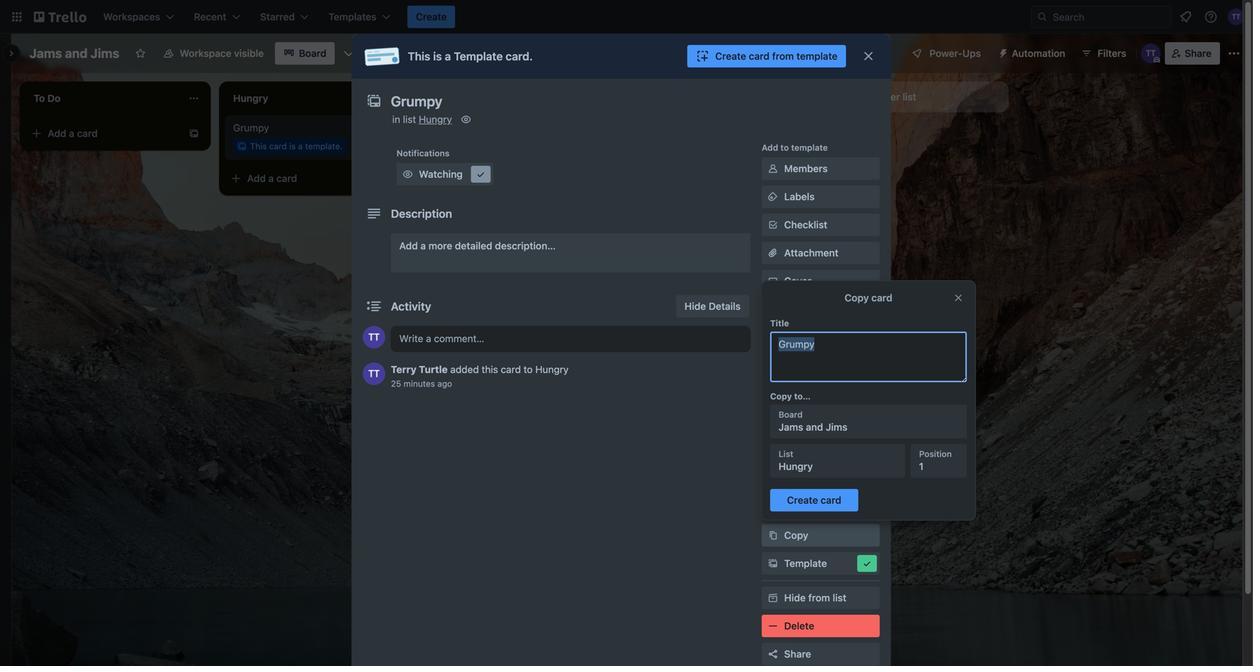 Task type: describe. For each thing, give the bounding box(es) containing it.
sm image for template
[[766, 556, 780, 570]]

1 vertical spatial share button
[[762, 643, 880, 665]]

1 vertical spatial ups
[[791, 339, 808, 349]]

create card from template button
[[687, 45, 846, 67]]

labels
[[784, 191, 815, 202]]

primary element
[[0, 0, 1253, 34]]

sm image inside template "button"
[[860, 556, 874, 570]]

as
[[810, 417, 821, 429]]

list for add another list
[[903, 91, 917, 103]]

0 vertical spatial terry turtle (terryturtle) image
[[1228, 8, 1245, 25]]

add inside button
[[784, 445, 803, 457]]

sm image right hungry link
[[459, 112, 473, 126]]

copy to…
[[770, 391, 811, 401]]

add button
[[784, 445, 836, 457]]

jams inside board jams and jims
[[779, 421, 803, 433]]

idea
[[851, 417, 871, 429]]

workspace visible button
[[154, 42, 272, 65]]

sm image for delete
[[766, 619, 780, 633]]

watching button
[[397, 163, 494, 185]]

copy for copy to…
[[770, 391, 792, 401]]

delete
[[784, 620, 814, 632]]

25 minutes ago link
[[391, 379, 452, 389]]

delete link
[[762, 615, 880, 637]]

sm image for hide from list
[[766, 591, 780, 605]]

copy link
[[762, 524, 880, 547]]

minutes
[[404, 379, 435, 389]]

add a more detailed description…
[[399, 240, 556, 252]]

and inside board jams and jims
[[806, 421, 823, 433]]

sm image for automation
[[992, 42, 1012, 62]]

custom
[[784, 303, 820, 315]]

star or unstar board image
[[135, 48, 146, 59]]

move link
[[762, 496, 880, 518]]

hide from list
[[784, 592, 847, 603]]

hide from list link
[[762, 587, 880, 609]]

automation button
[[992, 42, 1074, 65]]

25
[[391, 379, 401, 389]]

add a more detailed description… link
[[391, 233, 751, 273]]

description…
[[495, 240, 556, 252]]

create card from template
[[715, 50, 838, 62]]

title
[[770, 318, 789, 328]]

workspace visible
[[180, 47, 264, 59]]

position
[[919, 449, 952, 459]]

mark as good idea
[[784, 417, 871, 429]]

template button
[[762, 552, 880, 575]]

sm image for labels
[[766, 190, 780, 204]]

checklist
[[784, 219, 828, 230]]

cover
[[784, 275, 812, 287]]

in list hungry
[[392, 113, 452, 125]]

board link
[[275, 42, 335, 65]]

sm image for copy
[[766, 528, 780, 542]]

position 1
[[919, 449, 952, 472]]

jims inside board jams and jims
[[826, 421, 848, 433]]

attachment button
[[762, 242, 880, 264]]

hide details link
[[676, 295, 749, 318]]

custom fields
[[784, 303, 851, 315]]

switch to… image
[[10, 10, 24, 24]]

hide details
[[685, 300, 741, 312]]

description
[[391, 207, 452, 220]]

add another list
[[843, 91, 917, 103]]

board jams and jims
[[779, 410, 848, 433]]

1 vertical spatial terry turtle (terryturtle) image
[[363, 363, 385, 385]]

good
[[824, 417, 849, 429]]

power- inside button
[[930, 47, 963, 59]]

1 vertical spatial list
[[403, 113, 416, 125]]

mark as good idea button
[[762, 412, 880, 434]]

ago
[[437, 379, 452, 389]]

this for this card is a template.
[[250, 141, 267, 151]]

terry
[[391, 364, 417, 375]]

add a card for the add a card button related to create from template… icon
[[247, 172, 297, 184]]

fields
[[823, 303, 851, 315]]

sm image for checklist
[[766, 218, 780, 232]]

this is a template card.
[[408, 50, 533, 63]]

grumpy link
[[233, 121, 396, 135]]

customize views image
[[342, 46, 356, 60]]

sm image for cover
[[766, 274, 780, 288]]

jams and jims
[[30, 46, 119, 61]]

0 vertical spatial hungry
[[419, 113, 452, 125]]

this for this is a template card.
[[408, 50, 430, 63]]

card inside create card from template button
[[749, 50, 770, 62]]

hungry link
[[419, 113, 452, 125]]

0 horizontal spatial power-ups
[[762, 339, 808, 349]]

this
[[482, 364, 498, 375]]

1 vertical spatial template
[[791, 143, 828, 152]]

add a card for the add a card button corresponding to create from template… image
[[48, 128, 98, 139]]

activity
[[391, 300, 431, 313]]

terry turtle added this card to hungry 25 minutes ago
[[391, 364, 569, 389]]

Board name text field
[[22, 42, 126, 65]]

card inside terry turtle added this card to hungry 25 minutes ago
[[501, 364, 521, 375]]

create from template… image
[[188, 128, 200, 139]]

to inside terry turtle added this card to hungry 25 minutes ago
[[524, 364, 533, 375]]

hide for hide details
[[685, 300, 706, 312]]

sm image for members
[[766, 162, 780, 176]]

1 horizontal spatial is
[[433, 50, 442, 63]]

notifications
[[397, 148, 450, 158]]

jims inside the board name text box
[[91, 46, 119, 61]]

sm image for watching
[[401, 167, 415, 181]]

another
[[864, 91, 900, 103]]

0 vertical spatial share button
[[1165, 42, 1220, 65]]



Task type: locate. For each thing, give the bounding box(es) containing it.
1
[[919, 461, 924, 472]]

1 vertical spatial from
[[808, 592, 830, 603]]

actions
[[762, 481, 793, 491]]

sm image right "watching"
[[474, 167, 488, 181]]

search image
[[1037, 11, 1048, 22]]

1 horizontal spatial hide
[[784, 592, 806, 603]]

None submit
[[770, 489, 858, 511]]

share down delete
[[784, 648, 811, 660]]

sm image left labels
[[766, 190, 780, 204]]

0 vertical spatial and
[[65, 46, 88, 61]]

1 horizontal spatial this
[[408, 50, 430, 63]]

None text field
[[384, 89, 848, 114]]

0 vertical spatial create
[[416, 11, 447, 22]]

0 vertical spatial power-
[[930, 47, 963, 59]]

1 vertical spatial copy
[[770, 391, 792, 401]]

from
[[772, 50, 794, 62], [808, 592, 830, 603]]

sm image left the hide from list
[[766, 591, 780, 605]]

0 vertical spatial share
[[1185, 47, 1212, 59]]

list for hide from list
[[833, 592, 847, 603]]

visible
[[234, 47, 264, 59]]

0 vertical spatial ups
[[963, 47, 981, 59]]

0 horizontal spatial from
[[772, 50, 794, 62]]

share button down 'delete' link
[[762, 643, 880, 665]]

add button button
[[762, 440, 880, 462]]

1 horizontal spatial jims
[[826, 421, 848, 433]]

hungry inside terry turtle added this card to hungry 25 minutes ago
[[535, 364, 569, 375]]

this card is a template.
[[250, 141, 343, 151]]

2 horizontal spatial hungry
[[779, 461, 813, 472]]

create for create
[[416, 11, 447, 22]]

0 vertical spatial to
[[781, 143, 789, 152]]

share button down 0 notifications image
[[1165, 42, 1220, 65]]

2 vertical spatial hungry
[[779, 461, 813, 472]]

open information menu image
[[1204, 10, 1218, 24]]

1 horizontal spatial add a card
[[247, 172, 297, 184]]

0 horizontal spatial hungry
[[419, 113, 452, 125]]

board
[[299, 47, 326, 59], [779, 410, 803, 419]]

0 horizontal spatial list
[[403, 113, 416, 125]]

1 horizontal spatial to
[[781, 143, 789, 152]]

1 horizontal spatial share button
[[1165, 42, 1220, 65]]

attachment
[[784, 247, 839, 259]]

1 horizontal spatial share
[[1185, 47, 1212, 59]]

2 horizontal spatial add a card
[[447, 128, 497, 139]]

jams
[[30, 46, 62, 61], [779, 421, 803, 433]]

grumpy
[[233, 122, 269, 133]]

sm image inside checklist link
[[766, 218, 780, 232]]

board down copy to…
[[779, 410, 803, 419]]

1 vertical spatial hide
[[784, 592, 806, 603]]

terry turtle (terryturtle) image right filters
[[1141, 44, 1161, 63]]

1 vertical spatial and
[[806, 421, 823, 433]]

2 horizontal spatial list
[[903, 91, 917, 103]]

automation down search 'icon' on the right top
[[1012, 47, 1066, 59]]

template down copy "link" at the right bottom of the page
[[784, 557, 827, 569]]

list
[[779, 449, 794, 459]]

0 vertical spatial list
[[903, 91, 917, 103]]

automation
[[1012, 47, 1066, 59], [762, 396, 810, 405]]

cover link
[[762, 270, 880, 292]]

0 horizontal spatial board
[[299, 47, 326, 59]]

board inside board jams and jims
[[779, 410, 803, 419]]

list right in
[[403, 113, 416, 125]]

template left card.
[[454, 50, 503, 63]]

add a card button
[[25, 122, 183, 145], [424, 122, 582, 145], [225, 167, 382, 190]]

terry turtle (terryturtle) image
[[1228, 8, 1245, 25], [363, 326, 385, 348]]

sm image right create from template… icon
[[401, 167, 415, 181]]

1 vertical spatial create
[[715, 50, 746, 62]]

1 vertical spatial this
[[250, 141, 267, 151]]

mark
[[784, 417, 808, 429]]

0 horizontal spatial jams
[[30, 46, 62, 61]]

sm image down copy "link" at the right bottom of the page
[[766, 556, 780, 570]]

this down the create button
[[408, 50, 430, 63]]

power-ups inside button
[[930, 47, 981, 59]]

hide for hide from list
[[784, 592, 806, 603]]

0 vertical spatial template
[[797, 50, 838, 62]]

sm image down copy "link" at the right bottom of the page
[[860, 556, 874, 570]]

create inside primary element
[[416, 11, 447, 22]]

0 vertical spatial terry turtle (terryturtle) image
[[1141, 44, 1161, 63]]

0 horizontal spatial jims
[[91, 46, 119, 61]]

template inside button
[[797, 50, 838, 62]]

in
[[392, 113, 400, 125]]

and inside the board name text box
[[65, 46, 88, 61]]

sm image inside copy "link"
[[766, 528, 780, 542]]

0 horizontal spatial share
[[784, 648, 811, 660]]

this down grumpy in the top left of the page
[[250, 141, 267, 151]]

jims left star or unstar board icon in the left of the page
[[91, 46, 119, 61]]

filters button
[[1077, 42, 1131, 65]]

template
[[797, 50, 838, 62], [791, 143, 828, 152]]

list inside button
[[903, 91, 917, 103]]

sm image inside 'delete' link
[[766, 619, 780, 633]]

1 horizontal spatial from
[[808, 592, 830, 603]]

0 horizontal spatial add a card
[[48, 128, 98, 139]]

1 vertical spatial template
[[784, 557, 827, 569]]

from inside hide from list link
[[808, 592, 830, 603]]

1 vertical spatial hungry
[[535, 364, 569, 375]]

copy card
[[845, 292, 893, 303]]

0 notifications image
[[1177, 8, 1194, 25]]

copy for copy card
[[845, 292, 869, 303]]

list up 'delete' link
[[833, 592, 847, 603]]

0 vertical spatial jams
[[30, 46, 62, 61]]

detailed
[[455, 240, 492, 252]]

copy
[[845, 292, 869, 303], [770, 391, 792, 401], [784, 529, 808, 541]]

0 vertical spatial from
[[772, 50, 794, 62]]

share
[[1185, 47, 1212, 59], [784, 648, 811, 660]]

add another list button
[[818, 81, 1009, 112]]

0 horizontal spatial and
[[65, 46, 88, 61]]

sm image inside template "button"
[[766, 556, 780, 570]]

template
[[454, 50, 503, 63], [784, 557, 827, 569]]

jims right "as"
[[826, 421, 848, 433]]

more
[[429, 240, 452, 252]]

power-ups
[[930, 47, 981, 59], [762, 339, 808, 349]]

add to template
[[762, 143, 828, 152]]

0 horizontal spatial to
[[524, 364, 533, 375]]

custom fields button
[[762, 302, 880, 316]]

power-ups down title
[[762, 339, 808, 349]]

0 horizontal spatial terry turtle (terryturtle) image
[[363, 326, 385, 348]]

copy inside copy "link"
[[784, 529, 808, 541]]

1 horizontal spatial board
[[779, 410, 803, 419]]

1 vertical spatial to
[[524, 364, 533, 375]]

1 horizontal spatial and
[[806, 421, 823, 433]]

1 horizontal spatial terry turtle (terryturtle) image
[[1228, 8, 1245, 25]]

0 horizontal spatial terry turtle (terryturtle) image
[[363, 363, 385, 385]]

1 vertical spatial automation
[[762, 396, 810, 405]]

1 vertical spatial is
[[289, 141, 296, 151]]

0 vertical spatial automation
[[1012, 47, 1066, 59]]

add a card for the right the add a card button
[[447, 128, 497, 139]]

to…
[[794, 391, 811, 401]]

0 vertical spatial template
[[454, 50, 503, 63]]

1 vertical spatial jams
[[779, 421, 803, 433]]

power-ups button
[[902, 42, 990, 65]]

labels link
[[762, 185, 880, 208]]

share left show menu image
[[1185, 47, 1212, 59]]

and
[[65, 46, 88, 61], [806, 421, 823, 433]]

sm image
[[401, 167, 415, 181], [474, 167, 488, 181], [766, 190, 780, 204], [766, 218, 780, 232], [766, 500, 780, 514], [766, 556, 780, 570], [766, 619, 780, 633]]

1 vertical spatial terry turtle (terryturtle) image
[[363, 326, 385, 348]]

0 vertical spatial power-ups
[[930, 47, 981, 59]]

1 vertical spatial jims
[[826, 421, 848, 433]]

2 vertical spatial copy
[[784, 529, 808, 541]]

create for create card from template
[[715, 50, 746, 62]]

2 horizontal spatial add a card button
[[424, 122, 582, 145]]

power-ups up add another list button
[[930, 47, 981, 59]]

0 horizontal spatial add a card button
[[25, 122, 183, 145]]

1 horizontal spatial jams
[[779, 421, 803, 433]]

create
[[416, 11, 447, 22], [715, 50, 746, 62]]

Grumpy text field
[[770, 332, 967, 382]]

sm image inside "automation" "button"
[[992, 42, 1012, 62]]

ups down custom
[[791, 339, 808, 349]]

sm image inside hide from list link
[[766, 591, 780, 605]]

hungry
[[419, 113, 452, 125], [535, 364, 569, 375], [779, 461, 813, 472]]

button
[[806, 445, 836, 457]]

0 horizontal spatial is
[[289, 141, 296, 151]]

hungry down list
[[779, 461, 813, 472]]

1 vertical spatial board
[[779, 410, 803, 419]]

sm image for move
[[766, 500, 780, 514]]

to right the this
[[524, 364, 533, 375]]

automation up mark
[[762, 396, 810, 405]]

show menu image
[[1227, 46, 1241, 60]]

0 vertical spatial jims
[[91, 46, 119, 61]]

from inside create card from template button
[[772, 50, 794, 62]]

is down the create button
[[433, 50, 442, 63]]

1 horizontal spatial list
[[833, 592, 847, 603]]

sm image inside 'labels' link
[[766, 190, 780, 204]]

board left "customize views" icon on the top of the page
[[299, 47, 326, 59]]

list right another
[[903, 91, 917, 103]]

add a card button for create from template… icon
[[225, 167, 382, 190]]

a
[[445, 50, 451, 63], [69, 128, 74, 139], [468, 128, 473, 139], [298, 141, 303, 151], [268, 172, 274, 184], [421, 240, 426, 252]]

1 vertical spatial power-ups
[[762, 339, 808, 349]]

ups
[[963, 47, 981, 59], [791, 339, 808, 349]]

added
[[450, 364, 479, 375]]

terry turtle (terryturtle) image left 25
[[363, 363, 385, 385]]

template inside template "button"
[[784, 557, 827, 569]]

0 horizontal spatial share button
[[762, 643, 880, 665]]

Write a comment text field
[[391, 326, 751, 351]]

0 horizontal spatial this
[[250, 141, 267, 151]]

1 horizontal spatial add a card button
[[225, 167, 382, 190]]

1 horizontal spatial ups
[[963, 47, 981, 59]]

0 horizontal spatial create
[[416, 11, 447, 22]]

sm image left cover
[[766, 274, 780, 288]]

terry turtle (terryturtle) image
[[1141, 44, 1161, 63], [363, 363, 385, 385]]

share button
[[1165, 42, 1220, 65], [762, 643, 880, 665]]

is down grumpy link
[[289, 141, 296, 151]]

0 vertical spatial this
[[408, 50, 430, 63]]

0 horizontal spatial ups
[[791, 339, 808, 349]]

hungry down write a comment text field
[[535, 364, 569, 375]]

watching
[[419, 168, 463, 180]]

template.
[[305, 141, 343, 151]]

power-
[[930, 47, 963, 59], [762, 339, 791, 349]]

2 vertical spatial list
[[833, 592, 847, 603]]

board for board
[[299, 47, 326, 59]]

hide left details
[[685, 300, 706, 312]]

0 vertical spatial is
[[433, 50, 442, 63]]

this
[[408, 50, 430, 63], [250, 141, 267, 151]]

jams inside the board name text box
[[30, 46, 62, 61]]

0 horizontal spatial power-
[[762, 339, 791, 349]]

hide up delete
[[784, 592, 806, 603]]

ups left "automation" "button"
[[963, 47, 981, 59]]

details
[[709, 300, 741, 312]]

0 vertical spatial hide
[[685, 300, 706, 312]]

add a card button for create from template… image
[[25, 122, 183, 145]]

sm image inside "members" link
[[766, 162, 780, 176]]

1 horizontal spatial terry turtle (terryturtle) image
[[1141, 44, 1161, 63]]

sm image down actions
[[766, 500, 780, 514]]

create from template… image
[[388, 173, 399, 184]]

filters
[[1098, 47, 1127, 59]]

workspace
[[180, 47, 232, 59]]

sm image down actions
[[766, 528, 780, 542]]

members link
[[762, 157, 880, 180]]

ups inside button
[[963, 47, 981, 59]]

card.
[[506, 50, 533, 63]]

power- down title
[[762, 339, 791, 349]]

move
[[784, 501, 809, 513]]

Search field
[[1048, 6, 1171, 27]]

turtle
[[419, 364, 448, 375]]

add a card
[[48, 128, 98, 139], [447, 128, 497, 139], [247, 172, 297, 184]]

list hungry
[[779, 449, 813, 472]]

power- up add another list button
[[930, 47, 963, 59]]

automation inside "button"
[[1012, 47, 1066, 59]]

1 horizontal spatial power-ups
[[930, 47, 981, 59]]

sm image left checklist
[[766, 218, 780, 232]]

0 horizontal spatial template
[[454, 50, 503, 63]]

1 horizontal spatial power-
[[930, 47, 963, 59]]

1 horizontal spatial hungry
[[535, 364, 569, 375]]

sm image
[[992, 42, 1012, 62], [459, 112, 473, 126], [766, 162, 780, 176], [766, 274, 780, 288], [766, 528, 780, 542], [860, 556, 874, 570], [766, 591, 780, 605]]

to up members
[[781, 143, 789, 152]]

0 vertical spatial copy
[[845, 292, 869, 303]]

is
[[433, 50, 442, 63], [289, 141, 296, 151]]

0 horizontal spatial automation
[[762, 396, 810, 405]]

1 vertical spatial share
[[784, 648, 811, 660]]

0 horizontal spatial hide
[[685, 300, 706, 312]]

sm image inside "cover" link
[[766, 274, 780, 288]]

create button
[[407, 6, 455, 28]]

add
[[843, 91, 862, 103], [48, 128, 66, 139], [447, 128, 465, 139], [762, 143, 778, 152], [247, 172, 266, 184], [399, 240, 418, 252], [784, 445, 803, 457]]

card
[[749, 50, 770, 62], [77, 128, 98, 139], [476, 128, 497, 139], [269, 141, 287, 151], [276, 172, 297, 184], [872, 292, 893, 303], [501, 364, 521, 375]]

hungry up notifications
[[419, 113, 452, 125]]

members
[[784, 163, 828, 174]]

checklist link
[[762, 214, 880, 236]]

sm image inside move link
[[766, 500, 780, 514]]

1 vertical spatial power-
[[762, 339, 791, 349]]

1 horizontal spatial automation
[[1012, 47, 1066, 59]]

0 vertical spatial board
[[299, 47, 326, 59]]

sm image down add to template
[[766, 162, 780, 176]]

sm image left delete
[[766, 619, 780, 633]]

board for board jams and jims
[[779, 410, 803, 419]]

sm image right power-ups button
[[992, 42, 1012, 62]]

list
[[903, 91, 917, 103], [403, 113, 416, 125], [833, 592, 847, 603]]

1 horizontal spatial template
[[784, 557, 827, 569]]

1 horizontal spatial create
[[715, 50, 746, 62]]



Task type: vqa. For each thing, say whether or not it's contained in the screenshot.
bottom No
no



